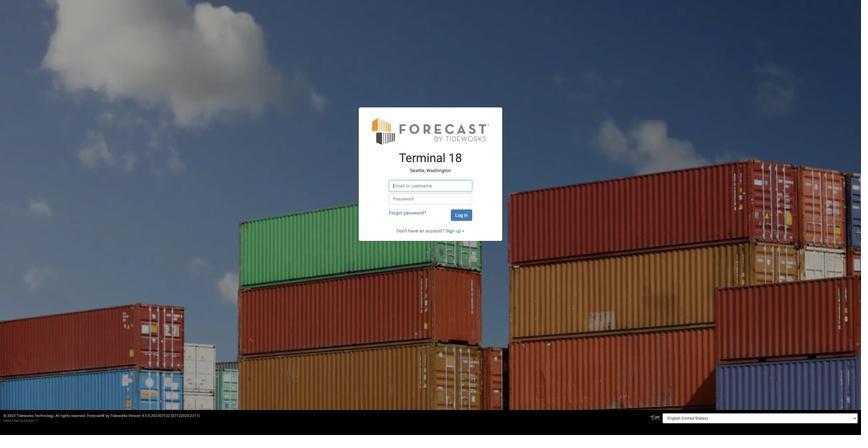 Task type: describe. For each thing, give the bounding box(es) containing it.
forecast® by tideworks image
[[372, 117, 489, 145]]

Password password field
[[389, 193, 472, 204]]

terminal 18 seattle, washington
[[399, 151, 462, 173]]

reserved.
[[71, 414, 86, 418]]

9.5.0.202307122
[[142, 414, 170, 418]]

success
[[20, 419, 34, 423]]

sign
[[446, 228, 455, 233]]

have
[[408, 228, 418, 233]]

don't have an account? sign up »
[[397, 228, 465, 233]]

forgot
[[389, 210, 403, 215]]

forgot password? log in
[[389, 210, 468, 218]]

18
[[449, 151, 462, 165]]

seattle,
[[410, 168, 426, 173]]

℠
[[35, 419, 38, 423]]



Task type: locate. For each thing, give the bounding box(es) containing it.
in
[[464, 212, 468, 218]]

terminal
[[399, 151, 446, 165]]

log in button
[[451, 209, 472, 221]]

sign up » link
[[446, 228, 465, 233]]

log
[[455, 212, 463, 218]]

all
[[55, 414, 60, 418]]

© 2023 tideworks technology. all rights reserved. forecast® by tideworks version 9.5.0.202307122 (07122023-2211) creating success ℠
[[3, 414, 200, 423]]

1 horizontal spatial tideworks
[[110, 414, 127, 418]]

©
[[3, 414, 6, 418]]

account?
[[426, 228, 445, 233]]

2 tideworks from the left
[[110, 414, 127, 418]]

0 horizontal spatial tideworks
[[16, 414, 34, 418]]

password?
[[404, 210, 426, 215]]

tideworks right by
[[110, 414, 127, 418]]

Email or username text field
[[389, 180, 472, 191]]

an
[[419, 228, 425, 233]]

forgot password? link
[[389, 210, 426, 215]]

washington
[[427, 168, 451, 173]]

tideworks up success
[[16, 414, 34, 418]]

2211)
[[190, 414, 200, 418]]

(07122023-
[[171, 414, 190, 418]]

creating
[[3, 419, 19, 423]]

2023
[[7, 414, 16, 418]]

up
[[456, 228, 461, 233]]

rights
[[61, 414, 70, 418]]

technology.
[[35, 414, 54, 418]]

version
[[128, 414, 141, 418]]

by
[[106, 414, 109, 418]]

don't
[[397, 228, 407, 233]]

1 tideworks from the left
[[16, 414, 34, 418]]

tideworks
[[16, 414, 34, 418], [110, 414, 127, 418]]

forecast®
[[87, 414, 105, 418]]

»
[[462, 228, 465, 233]]



Task type: vqa. For each thing, say whether or not it's contained in the screenshot.
success
yes



